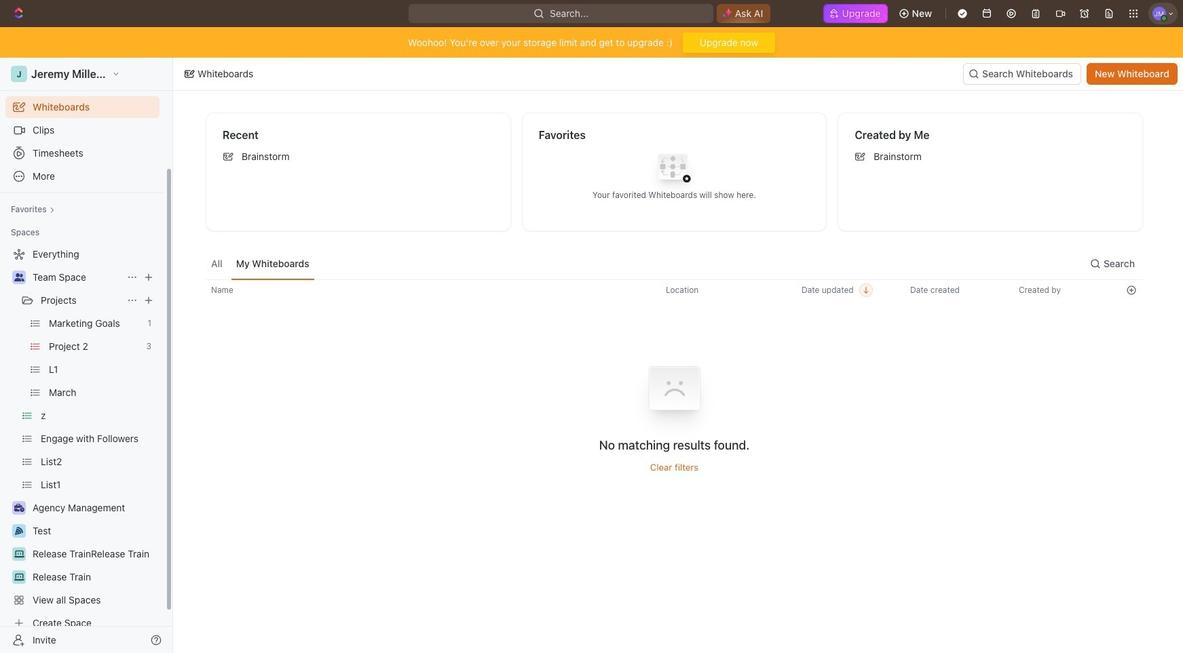 Task type: describe. For each thing, give the bounding box(es) containing it.
pizza slice image
[[15, 528, 23, 536]]

1 laptop code image from the top
[[14, 551, 24, 559]]

2 laptop code image from the top
[[14, 574, 24, 582]]

sidebar navigation
[[0, 58, 176, 654]]



Task type: vqa. For each thing, say whether or not it's contained in the screenshot.
leftmost Due
no



Task type: locate. For each thing, give the bounding box(es) containing it.
no data image
[[634, 348, 715, 438]]

row
[[206, 280, 1144, 301], [206, 348, 1144, 473]]

user group image
[[14, 274, 24, 282]]

1 vertical spatial laptop code image
[[14, 574, 24, 582]]

tab list
[[206, 248, 315, 280]]

no favorited whiteboards image
[[647, 144, 702, 198]]

1 vertical spatial row
[[206, 348, 1144, 473]]

0 vertical spatial laptop code image
[[14, 551, 24, 559]]

tree inside sidebar navigation
[[5, 244, 160, 635]]

table
[[206, 280, 1144, 473]]

jeremy miller's workspace, , element
[[11, 66, 27, 82]]

tree
[[5, 244, 160, 635]]

laptop code image
[[14, 551, 24, 559], [14, 574, 24, 582]]

1 row from the top
[[206, 280, 1144, 301]]

0 vertical spatial row
[[206, 280, 1144, 301]]

2 row from the top
[[206, 348, 1144, 473]]

business time image
[[14, 505, 24, 513]]



